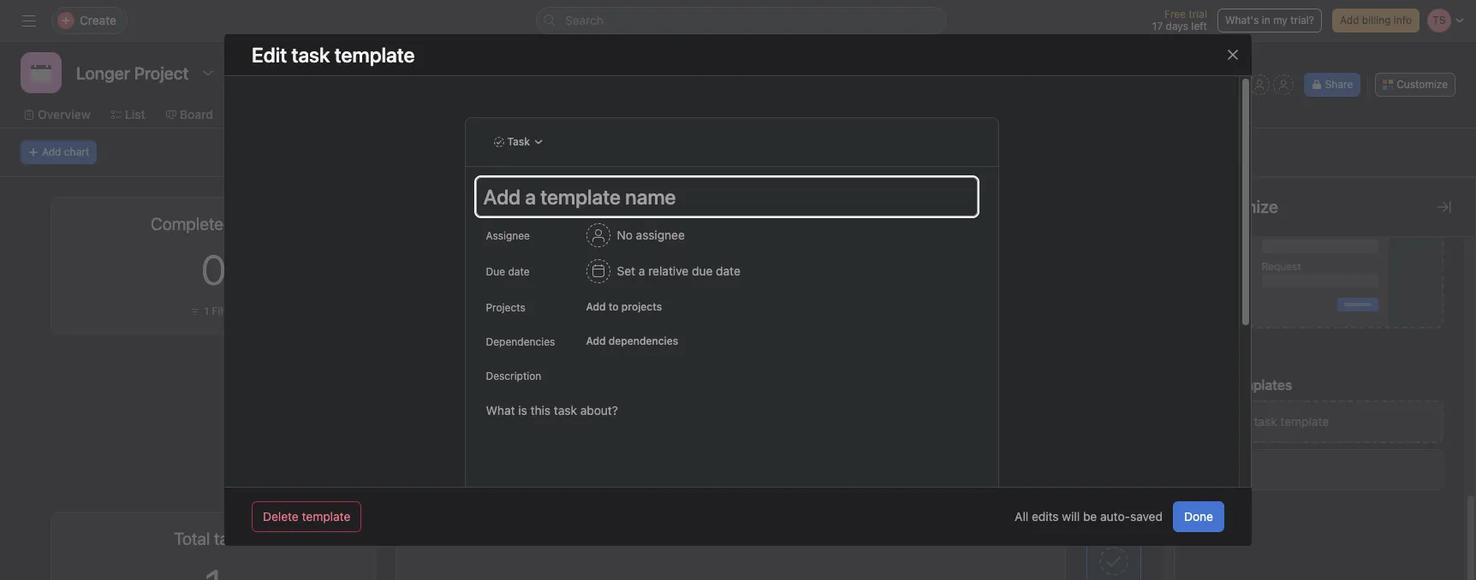 Task type: locate. For each thing, give the bounding box(es) containing it.
free
[[1165, 8, 1186, 21]]

1 filter button for completed tasks
[[186, 303, 241, 320]]

ts button
[[1225, 75, 1246, 95]]

add left the task
[[1229, 414, 1251, 429]]

1 filter
[[204, 305, 237, 318], [1240, 305, 1273, 318]]

1 1 filter from the left
[[204, 305, 237, 318]]

1 horizontal spatial date
[[716, 264, 741, 278]]

0 horizontal spatial 0
[[201, 246, 226, 294]]

Template Name text field
[[476, 177, 978, 217]]

be
[[1083, 510, 1097, 524]]

2 1 from the left
[[1240, 305, 1245, 318]]

search
[[565, 13, 604, 27]]

add for add to projects
[[586, 301, 606, 313]]

0 horizontal spatial 1
[[204, 305, 209, 318]]

2 0 from the left
[[1237, 246, 1262, 294]]

0 button down name
[[1237, 246, 1262, 294]]

0 horizontal spatial filter
[[212, 305, 237, 318]]

0 down name
[[1237, 246, 1262, 294]]

chart
[[64, 146, 89, 158]]

0 horizontal spatial 0 button
[[201, 246, 226, 294]]

customize
[[1397, 78, 1448, 91], [1196, 197, 1278, 217]]

what's in my trial?
[[1225, 14, 1314, 27]]

filters
[[438, 462, 469, 475]]

1 horizontal spatial 0
[[1237, 246, 1262, 294]]

calendar
[[502, 107, 553, 122]]

forms
[[1099, 510, 1129, 522]]

add left chart
[[42, 146, 61, 158]]

template right delete
[[302, 510, 351, 524]]

1
[[204, 305, 209, 318], [1240, 305, 1245, 318]]

days
[[1166, 20, 1189, 33]]

task
[[507, 135, 530, 148]]

1 filter button
[[186, 303, 241, 320], [1222, 303, 1277, 320]]

1 horizontal spatial 1 filter button
[[1222, 303, 1277, 320]]

1 horizontal spatial 1 filter
[[1240, 305, 1273, 318]]

workflow
[[415, 107, 468, 122]]

task templates
[[1196, 378, 1292, 393]]

close details image
[[1438, 200, 1451, 214]]

add left the to
[[586, 301, 606, 313]]

0 horizontal spatial date
[[508, 265, 530, 278]]

all
[[1015, 510, 1029, 524]]

None text field
[[72, 57, 193, 88]]

customize down info
[[1397, 78, 1448, 91]]

add chart button
[[21, 140, 97, 164]]

0 button
[[201, 246, 226, 294], [1237, 246, 1262, 294]]

2 filter from the left
[[1248, 305, 1273, 318]]

left
[[1191, 20, 1207, 33]]

saved
[[1130, 510, 1163, 524]]

1 0 from the left
[[201, 246, 226, 294]]

2 1 filter button from the left
[[1222, 303, 1277, 320]]

1 filter from the left
[[212, 305, 237, 318]]

overdue tasks
[[1196, 214, 1304, 234]]

add down add to projects button
[[586, 335, 606, 348]]

date right due
[[508, 265, 530, 278]]

customize up name
[[1196, 197, 1278, 217]]

relative
[[648, 264, 689, 278]]

filter for completed tasks
[[212, 305, 237, 318]]

add to projects
[[586, 301, 662, 313]]

add for add task template
[[1229, 414, 1251, 429]]

trial?
[[1291, 14, 1314, 27]]

add billing info
[[1340, 14, 1412, 27]]

0 vertical spatial template
[[1281, 414, 1329, 429]]

edit task template
[[252, 43, 415, 67]]

free trial 17 days left
[[1152, 8, 1207, 33]]

auto-
[[1100, 510, 1130, 524]]

2 1 filter from the left
[[1240, 305, 1273, 318]]

2 0 button from the left
[[1237, 246, 1262, 294]]

workflow link
[[401, 105, 468, 124]]

0 vertical spatial customize
[[1397, 78, 1448, 91]]

1 0 button from the left
[[201, 246, 226, 294]]

date
[[716, 264, 741, 278], [508, 265, 530, 278]]

add left billing
[[1340, 14, 1359, 27]]

1 horizontal spatial customize
[[1397, 78, 1448, 91]]

0 horizontal spatial template
[[302, 510, 351, 524]]

1 1 from the left
[[204, 305, 209, 318]]

add inside 'button'
[[586, 335, 606, 348]]

assignee
[[636, 228, 685, 242]]

1 vertical spatial template
[[302, 510, 351, 524]]

projects
[[486, 301, 526, 314]]

1 horizontal spatial 0 button
[[1237, 246, 1262, 294]]

template inside delete template button
[[302, 510, 351, 524]]

0 horizontal spatial 1 filter button
[[186, 303, 241, 320]]

1 filter for overdue tasks
[[1240, 305, 1273, 318]]

0 button down the completed tasks on the left top of page
[[201, 246, 226, 294]]

add chart
[[42, 146, 89, 158]]

date right the due
[[716, 264, 741, 278]]

due date
[[486, 265, 530, 278]]

customize button
[[1376, 73, 1456, 97]]

1 vertical spatial customize
[[1196, 197, 1278, 217]]

1 horizontal spatial template
[[1281, 414, 1329, 429]]

0 horizontal spatial 1 filter
[[204, 305, 237, 318]]

add to starred image
[[226, 66, 239, 80]]

billing
[[1362, 14, 1391, 27]]

1 horizontal spatial filter
[[1248, 305, 1273, 318]]

0
[[201, 246, 226, 294], [1237, 246, 1262, 294]]

3 filters
[[428, 462, 469, 475]]

close image
[[1226, 48, 1240, 62]]

add dependencies
[[586, 335, 678, 348]]

set
[[617, 264, 635, 278]]

0 down the completed tasks on the left top of page
[[201, 246, 226, 294]]

1 1 filter button from the left
[[186, 303, 241, 320]]

1 filter for completed tasks
[[204, 305, 237, 318]]

no assignee
[[617, 228, 685, 242]]

dependencies
[[486, 336, 555, 349]]

1 horizontal spatial 1
[[1240, 305, 1245, 318]]

done button
[[1173, 502, 1225, 533]]

template right the task
[[1281, 414, 1329, 429]]

completed tasks
[[151, 214, 277, 234]]

add
[[1340, 14, 1359, 27], [42, 146, 61, 158], [586, 301, 606, 313], [586, 335, 606, 348], [1229, 414, 1251, 429]]

my
[[1273, 14, 1288, 27]]

no
[[617, 228, 633, 242]]



Task type: describe. For each thing, give the bounding box(es) containing it.
dashboard
[[588, 107, 649, 122]]

delete template button
[[252, 502, 362, 533]]

0 horizontal spatial customize
[[1196, 197, 1278, 217]]

date inside dropdown button
[[716, 264, 741, 278]]

0 button for overdue tasks
[[1237, 246, 1262, 294]]

in
[[1262, 14, 1271, 27]]

add for add dependencies
[[586, 335, 606, 348]]

task button
[[486, 130, 552, 154]]

messages
[[704, 107, 761, 122]]

will
[[1062, 510, 1080, 524]]

request
[[1262, 260, 1301, 273]]

by
[[507, 210, 521, 224]]

add for add chart
[[42, 146, 61, 158]]

board link
[[166, 105, 213, 124]]

info
[[1394, 14, 1412, 27]]

incomplete tasks by completion status
[[408, 210, 626, 224]]

task
[[1254, 414, 1277, 429]]

list link
[[111, 105, 145, 124]]

name
[[1262, 226, 1290, 239]]

a
[[639, 264, 645, 278]]

description
[[486, 370, 542, 383]]

edit
[[252, 43, 287, 67]]

1 for overdue tasks
[[1240, 305, 1245, 318]]

customize inside customize "dropdown button"
[[1397, 78, 1448, 91]]

template inside add task template button
[[1281, 414, 1329, 429]]

to
[[609, 301, 619, 313]]

tasks
[[474, 210, 504, 224]]

add task template
[[1229, 414, 1329, 429]]

calendar image
[[31, 63, 51, 83]]

0 for completed tasks
[[201, 246, 226, 294]]

filter for overdue tasks
[[1248, 305, 1273, 318]]

overview
[[38, 107, 91, 122]]

dashboard link
[[574, 105, 649, 124]]

list
[[125, 107, 145, 122]]

files link
[[782, 105, 822, 124]]

search button
[[536, 7, 947, 34]]

all edits will be auto-saved
[[1015, 510, 1163, 524]]

dependencies
[[609, 335, 678, 348]]

incomplete
[[408, 210, 471, 224]]

3
[[428, 462, 435, 475]]

set a relative due date
[[617, 264, 741, 278]]

files
[[795, 107, 822, 122]]

add to projects button
[[578, 295, 670, 319]]

edits
[[1032, 510, 1059, 524]]

3 filters button
[[407, 457, 476, 481]]

task template
[[292, 43, 415, 67]]

add task template button
[[1196, 401, 1444, 444]]

add dependencies button
[[578, 330, 686, 354]]

due
[[692, 264, 713, 278]]

1 filter button for overdue tasks
[[1222, 303, 1277, 320]]

delete
[[263, 510, 299, 524]]

trial
[[1189, 8, 1207, 21]]

search list box
[[536, 7, 947, 34]]

ts
[[1229, 78, 1242, 91]]

what's in my trial? button
[[1218, 9, 1322, 33]]

projects
[[622, 301, 662, 313]]

overview link
[[24, 105, 91, 124]]

add for add billing info
[[1340, 14, 1359, 27]]

due
[[486, 265, 505, 278]]

delete template
[[263, 510, 351, 524]]

17
[[1152, 20, 1163, 33]]

no assignee button
[[578, 220, 693, 251]]

completion status
[[524, 210, 626, 224]]

share button
[[1304, 73, 1361, 97]]

assignee
[[486, 229, 530, 242]]

done
[[1184, 510, 1213, 524]]

1 for completed tasks
[[204, 305, 209, 318]]

share
[[1325, 78, 1353, 91]]

what's
[[1225, 14, 1259, 27]]

set a relative due date button
[[578, 256, 748, 287]]

add billing info button
[[1332, 9, 1420, 33]]

calendar link
[[489, 105, 553, 124]]

board
[[180, 107, 213, 122]]

0 button for completed tasks
[[201, 246, 226, 294]]

0 for overdue tasks
[[1237, 246, 1262, 294]]

messages link
[[690, 105, 761, 124]]

total tasks
[[174, 529, 254, 549]]



Task type: vqa. For each thing, say whether or not it's contained in the screenshot.
1 Filter for Completed tasks
yes



